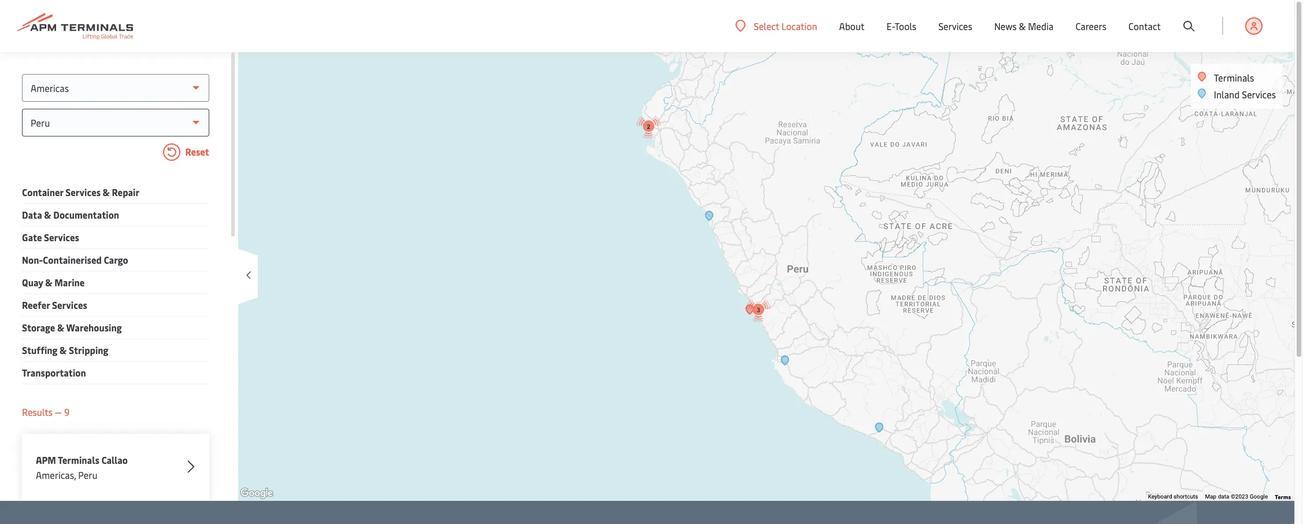 Task type: locate. For each thing, give the bounding box(es) containing it.
news & media
[[995, 20, 1054, 32]]

—
[[55, 405, 62, 418]]

marine
[[55, 276, 85, 289]]

terminals
[[1214, 71, 1255, 84], [58, 453, 99, 466]]

careers button
[[1076, 0, 1107, 52]]

0 horizontal spatial terminals
[[58, 453, 99, 466]]

services down data & documentation button
[[44, 231, 79, 244]]

services
[[939, 20, 973, 32], [1243, 88, 1277, 101], [65, 186, 101, 198], [44, 231, 79, 244], [52, 298, 87, 311]]

services right the tools
[[939, 20, 973, 32]]

& for documentation
[[44, 208, 51, 221]]

e-
[[887, 20, 895, 32]]

results — 9
[[22, 405, 70, 418]]

services up 'documentation'
[[65, 186, 101, 198]]

select location button
[[736, 19, 818, 32]]

1 horizontal spatial terminals
[[1214, 71, 1255, 84]]

keyboard shortcuts button
[[1149, 493, 1199, 501]]

terminals up inland
[[1214, 71, 1255, 84]]

& inside popup button
[[1019, 20, 1026, 32]]

apm terminals callao americas, peru
[[36, 453, 128, 481]]

terminals up 'peru'
[[58, 453, 99, 466]]

& right data
[[44, 208, 51, 221]]

©2023
[[1231, 493, 1249, 500]]

& for marine
[[45, 276, 52, 289]]

e-tools
[[887, 20, 917, 32]]

stuffing & stripping
[[22, 344, 108, 356]]

& right quay
[[45, 276, 52, 289]]

1 vertical spatial terminals
[[58, 453, 99, 466]]

gate services
[[22, 231, 79, 244]]

container services & repair button
[[22, 185, 140, 200]]

contact
[[1129, 20, 1161, 32]]

news
[[995, 20, 1017, 32]]

google
[[1250, 493, 1269, 500]]

news & media button
[[995, 0, 1054, 52]]

e-tools button
[[887, 0, 917, 52]]

services right inland
[[1243, 88, 1277, 101]]

2
[[647, 123, 650, 130]]

transportation
[[22, 366, 86, 379]]

quay
[[22, 276, 43, 289]]

non-containerised cargo
[[22, 253, 128, 266]]

& right news
[[1019, 20, 1026, 32]]

warehousing
[[66, 321, 122, 334]]

terminals inside apm terminals callao americas, peru
[[58, 453, 99, 466]]

tools
[[895, 20, 917, 32]]

careers
[[1076, 20, 1107, 32]]

& right storage
[[57, 321, 64, 334]]

0 vertical spatial terminals
[[1214, 71, 1255, 84]]

reefer services
[[22, 298, 87, 311]]

quay & marine
[[22, 276, 85, 289]]

location
[[782, 19, 818, 32]]

americas,
[[36, 468, 76, 481]]

data & documentation
[[22, 208, 119, 221]]

cargo
[[104, 253, 128, 266]]

reefer services button
[[22, 297, 87, 313]]

select
[[754, 19, 780, 32]]

data
[[1218, 493, 1230, 500]]

stuffing
[[22, 344, 58, 356]]

services down 'marine'
[[52, 298, 87, 311]]

services for inland services
[[1243, 88, 1277, 101]]

storage & warehousing button
[[22, 320, 122, 335]]

& for warehousing
[[57, 321, 64, 334]]

non-containerised cargo button
[[22, 252, 128, 268]]

&
[[1019, 20, 1026, 32], [103, 186, 110, 198], [44, 208, 51, 221], [45, 276, 52, 289], [57, 321, 64, 334], [60, 344, 67, 356]]

& right stuffing
[[60, 344, 67, 356]]



Task type: describe. For each thing, give the bounding box(es) containing it.
shortcuts
[[1174, 493, 1199, 500]]

select location
[[754, 19, 818, 32]]

storage
[[22, 321, 55, 334]]

contact button
[[1129, 0, 1161, 52]]

& for media
[[1019, 20, 1026, 32]]

about button
[[840, 0, 865, 52]]

data & documentation button
[[22, 207, 119, 223]]

reset button
[[22, 143, 209, 163]]

keyboard shortcuts
[[1149, 493, 1199, 500]]

data
[[22, 208, 42, 221]]

storage & warehousing
[[22, 321, 122, 334]]

& left the repair
[[103, 186, 110, 198]]

repair
[[112, 186, 140, 198]]

results
[[22, 405, 53, 418]]

map data ©2023 google
[[1206, 493, 1269, 500]]

services for reefer services
[[52, 298, 87, 311]]

services for gate services
[[44, 231, 79, 244]]

services button
[[939, 0, 973, 52]]

peru
[[78, 468, 98, 481]]

3
[[757, 307, 760, 313]]

reefer
[[22, 298, 50, 311]]

map region
[[117, 0, 1302, 524]]

non-
[[22, 253, 43, 266]]

map
[[1206, 493, 1217, 500]]

about
[[840, 20, 865, 32]]

reset
[[183, 145, 209, 158]]

inland
[[1214, 88, 1240, 101]]

stripping
[[69, 344, 108, 356]]

documentation
[[53, 208, 119, 221]]

keyboard
[[1149, 493, 1173, 500]]

services for container services & repair
[[65, 186, 101, 198]]

apm
[[36, 453, 56, 466]]

gate
[[22, 231, 42, 244]]

9
[[64, 405, 70, 418]]

transportation button
[[22, 365, 86, 381]]

callao
[[101, 453, 128, 466]]

gate services button
[[22, 230, 79, 245]]

stuffing & stripping button
[[22, 342, 108, 358]]

inland services
[[1214, 88, 1277, 101]]

container services & repair
[[22, 186, 140, 198]]

terms
[[1276, 493, 1292, 501]]

google image
[[238, 486, 276, 501]]

terms link
[[1276, 493, 1292, 501]]

media
[[1029, 20, 1054, 32]]

container
[[22, 186, 63, 198]]

quay & marine button
[[22, 275, 85, 290]]

& for stripping
[[60, 344, 67, 356]]

containerised
[[43, 253, 102, 266]]



Task type: vqa. For each thing, say whether or not it's contained in the screenshot.
Reefer
yes



